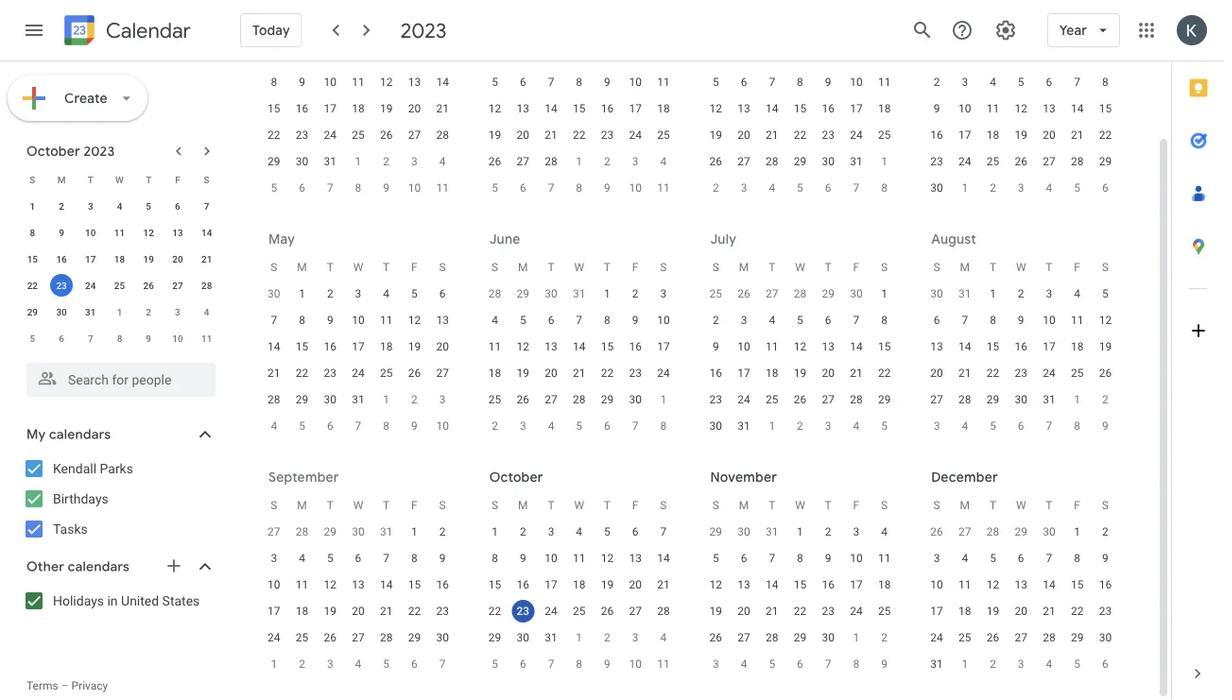 Task type: locate. For each thing, give the bounding box(es) containing it.
16 inside september grid
[[436, 579, 449, 592]]

october
[[26, 143, 80, 160], [490, 469, 543, 486]]

17 inside october grid
[[545, 579, 558, 592]]

19 inside october grid
[[601, 579, 614, 592]]

30
[[296, 155, 309, 168], [822, 155, 835, 168], [931, 182, 944, 195], [268, 287, 280, 301], [545, 287, 558, 301], [850, 287, 863, 301], [931, 287, 944, 301], [56, 306, 67, 318], [324, 393, 337, 407], [629, 393, 642, 407], [1015, 393, 1028, 407], [710, 420, 723, 433], [352, 526, 365, 539], [738, 526, 751, 539], [1043, 526, 1056, 539], [436, 632, 449, 645], [517, 632, 530, 645], [822, 632, 835, 645], [1099, 632, 1112, 645]]

15
[[268, 102, 280, 115], [573, 102, 586, 115], [794, 102, 807, 115], [1099, 102, 1112, 115], [27, 253, 38, 265], [296, 340, 309, 354], [601, 340, 614, 354], [878, 340, 891, 354], [987, 340, 1000, 354], [408, 579, 421, 592], [489, 579, 502, 592], [794, 579, 807, 592], [1071, 579, 1084, 592]]

10 inside february 10 "element"
[[408, 182, 421, 195]]

23
[[296, 129, 309, 142], [601, 129, 614, 142], [822, 129, 835, 142], [931, 155, 944, 168], [56, 280, 67, 291], [324, 367, 337, 380], [629, 367, 642, 380], [1015, 367, 1028, 380], [710, 393, 723, 407], [436, 605, 449, 618], [517, 605, 530, 618], [822, 605, 835, 618], [1099, 605, 1112, 618]]

november 4 element
[[195, 301, 218, 323], [652, 627, 675, 650]]

2
[[934, 76, 940, 89], [383, 155, 390, 168], [604, 155, 611, 168], [713, 182, 719, 195], [990, 182, 997, 195], [59, 200, 64, 212], [327, 287, 333, 301], [632, 287, 639, 301], [1018, 287, 1025, 301], [146, 306, 151, 318], [713, 314, 719, 327], [411, 393, 418, 407], [1103, 393, 1109, 407], [492, 420, 498, 433], [797, 420, 804, 433], [440, 526, 446, 539], [520, 526, 526, 539], [825, 526, 832, 539], [1103, 526, 1109, 539], [604, 632, 611, 645], [882, 632, 888, 645], [299, 658, 305, 671], [990, 658, 997, 671]]

23, today element
[[50, 274, 73, 297], [512, 600, 535, 623]]

3 inside row
[[1018, 658, 1025, 671]]

1 vertical spatial 23 cell
[[509, 599, 537, 625]]

8
[[271, 76, 277, 89], [576, 76, 583, 89], [797, 76, 804, 89], [1103, 76, 1109, 89], [355, 182, 362, 195], [576, 182, 583, 195], [882, 182, 888, 195], [30, 227, 35, 238], [299, 314, 305, 327], [604, 314, 611, 327], [882, 314, 888, 327], [990, 314, 997, 327], [117, 333, 122, 344], [383, 420, 390, 433], [661, 420, 667, 433], [1075, 420, 1081, 433], [411, 552, 418, 566], [492, 552, 498, 566], [797, 552, 804, 566], [1075, 552, 1081, 566], [576, 658, 583, 671], [853, 658, 860, 671]]

0 vertical spatial october
[[26, 143, 80, 160]]

0 horizontal spatial november 8 element
[[108, 327, 131, 350]]

12 inside december grid
[[987, 579, 1000, 592]]

w down august 2 element
[[795, 499, 806, 513]]

november 10 element for the november 3 element associated with october 2023 grid's 'november 4' element
[[166, 327, 189, 350]]

june 9 element
[[403, 415, 426, 438]]

calendar
[[106, 17, 191, 44]]

0 vertical spatial 2023
[[401, 17, 447, 44]]

m
[[57, 174, 66, 185], [297, 261, 307, 274], [518, 261, 528, 274], [739, 261, 749, 274], [960, 261, 970, 274], [297, 499, 307, 513], [518, 499, 528, 513], [739, 499, 749, 513], [960, 499, 970, 513]]

31 inside 'november' grid
[[766, 526, 779, 539]]

1 horizontal spatial november 4 element
[[652, 627, 675, 650]]

row group for july grid
[[702, 281, 899, 440]]

0 horizontal spatial 23, today element
[[50, 274, 73, 297]]

0 vertical spatial november 3 element
[[166, 301, 189, 323]]

10 inside august grid
[[1043, 314, 1056, 327]]

1 horizontal spatial november 6 element
[[512, 653, 535, 676]]

november 9 element for october 2023 grid
[[137, 327, 160, 350]]

t
[[88, 174, 93, 185], [146, 174, 152, 185], [327, 261, 334, 274], [383, 261, 390, 274], [548, 261, 555, 274], [604, 261, 611, 274], [769, 261, 776, 274], [825, 261, 832, 274], [990, 261, 997, 274], [1046, 261, 1053, 274], [327, 499, 334, 513], [383, 499, 390, 513], [548, 499, 555, 513], [604, 499, 611, 513], [769, 499, 776, 513], [825, 499, 832, 513], [990, 499, 997, 513], [1046, 499, 1053, 513]]

m down july 3 element
[[518, 499, 528, 513]]

23 for 23 element above february 6 element
[[296, 129, 309, 142]]

m for december
[[960, 499, 970, 513]]

1 cell from the left
[[260, 43, 288, 69]]

3
[[962, 76, 969, 89], [411, 155, 418, 168], [632, 155, 639, 168], [741, 182, 747, 195], [1018, 182, 1025, 195], [88, 200, 93, 212], [355, 287, 362, 301], [661, 287, 667, 301], [1046, 287, 1053, 301], [175, 306, 180, 318], [741, 314, 747, 327], [440, 393, 446, 407], [520, 420, 526, 433], [825, 420, 832, 433], [934, 420, 940, 433], [548, 526, 555, 539], [853, 526, 860, 539], [271, 552, 277, 566], [934, 552, 940, 566], [632, 632, 639, 645], [327, 658, 333, 671], [713, 658, 719, 671], [1018, 658, 1025, 671]]

w up may 31 element
[[574, 261, 584, 274]]

today button
[[240, 8, 302, 53]]

23 cell from the left
[[951, 43, 979, 69]]

20 inside december grid
[[1015, 605, 1028, 618]]

march 7 element
[[540, 177, 563, 200]]

s down june 10 element
[[439, 499, 446, 513]]

w for august
[[1017, 261, 1027, 274]]

21
[[436, 102, 449, 115], [545, 129, 558, 142], [766, 129, 779, 142], [1071, 129, 1084, 142], [201, 253, 212, 265], [268, 367, 280, 380], [573, 367, 586, 380], [850, 367, 863, 380], [959, 367, 972, 380], [657, 579, 670, 592], [380, 605, 393, 618], [766, 605, 779, 618], [1043, 605, 1056, 618]]

november 7 element
[[79, 327, 102, 350], [540, 653, 563, 676]]

0 vertical spatial november 2 element
[[137, 301, 160, 323]]

0 horizontal spatial november 3 element
[[166, 301, 189, 323]]

august 4 element
[[845, 415, 868, 438]]

row
[[260, 43, 457, 69], [481, 43, 678, 69], [702, 43, 899, 69], [923, 43, 1120, 69], [260, 69, 457, 96], [481, 69, 678, 96], [702, 69, 899, 96], [923, 69, 1120, 96], [260, 96, 457, 122], [481, 96, 678, 122], [702, 96, 899, 122], [923, 96, 1120, 122], [260, 122, 457, 148], [481, 122, 678, 148], [702, 122, 899, 148], [923, 122, 1120, 148], [260, 148, 457, 175], [481, 148, 678, 175], [702, 148, 899, 175], [923, 148, 1120, 175], [18, 166, 221, 193], [260, 175, 457, 201], [481, 175, 678, 201], [702, 175, 899, 201], [923, 175, 1120, 201], [18, 193, 221, 219], [18, 219, 221, 246], [18, 246, 221, 272], [260, 254, 457, 281], [481, 254, 678, 281], [702, 254, 899, 281], [923, 254, 1120, 281], [18, 272, 221, 299], [260, 281, 457, 307], [481, 281, 678, 307], [702, 281, 899, 307], [923, 281, 1120, 307], [18, 299, 221, 325], [260, 307, 457, 334], [481, 307, 678, 334], [702, 307, 899, 334], [923, 307, 1120, 334], [18, 325, 221, 352], [260, 334, 457, 360], [481, 334, 678, 360], [702, 334, 899, 360], [923, 334, 1120, 360], [260, 360, 457, 387], [481, 360, 678, 387], [702, 360, 899, 387], [923, 360, 1120, 387], [260, 387, 457, 413], [481, 387, 678, 413], [702, 387, 899, 413], [923, 387, 1120, 413], [260, 413, 457, 440], [481, 413, 678, 440], [702, 413, 899, 440], [923, 413, 1120, 440], [260, 493, 457, 519], [481, 493, 678, 519], [702, 493, 899, 519], [923, 493, 1120, 519], [260, 519, 457, 546], [481, 519, 678, 546], [702, 519, 899, 546], [923, 519, 1120, 546], [260, 546, 457, 572], [481, 546, 678, 572], [702, 546, 899, 572], [923, 546, 1120, 572], [260, 572, 457, 599], [481, 572, 678, 599], [702, 572, 899, 599], [923, 572, 1120, 599], [260, 599, 457, 625], [481, 599, 678, 625], [702, 599, 899, 625], [923, 599, 1120, 625], [260, 625, 457, 652], [481, 625, 678, 652], [702, 625, 899, 652], [923, 625, 1120, 652], [260, 652, 457, 678], [481, 652, 678, 678], [702, 652, 899, 678], [923, 652, 1120, 678]]

s up the july 30 element
[[934, 261, 941, 274]]

0 horizontal spatial november 4 element
[[195, 301, 218, 323]]

terms link
[[26, 680, 58, 693]]

18 cell from the left
[[786, 43, 815, 69]]

23 inside december grid
[[1099, 605, 1112, 618]]

0 vertical spatial november 4 element
[[195, 301, 218, 323]]

w up the june 28 element
[[795, 261, 806, 274]]

23 inside june grid
[[629, 367, 642, 380]]

12 inside september grid
[[324, 579, 337, 592]]

17 inside august grid
[[1043, 340, 1056, 354]]

20 cell from the left
[[843, 43, 871, 69]]

january 6 element
[[1094, 653, 1117, 676]]

privacy link
[[71, 680, 108, 693]]

october 6 element
[[403, 653, 426, 676]]

f for november
[[854, 499, 860, 513]]

calendars
[[49, 426, 111, 444], [68, 559, 130, 576]]

31 inside october 2023 grid
[[85, 306, 96, 318]]

4
[[990, 76, 997, 89], [440, 155, 446, 168], [661, 155, 667, 168], [769, 182, 776, 195], [1046, 182, 1053, 195], [117, 200, 122, 212], [383, 287, 390, 301], [1075, 287, 1081, 301], [204, 306, 209, 318], [492, 314, 498, 327], [769, 314, 776, 327], [271, 420, 277, 433], [548, 420, 555, 433], [853, 420, 860, 433], [962, 420, 969, 433], [576, 526, 583, 539], [882, 526, 888, 539], [299, 552, 305, 566], [962, 552, 969, 566], [661, 632, 667, 645], [355, 658, 362, 671], [741, 658, 747, 671], [1046, 658, 1053, 671]]

march 11 element
[[652, 177, 675, 200]]

m for july
[[739, 261, 749, 274]]

november 10 element
[[166, 327, 189, 350], [624, 653, 647, 676]]

1 vertical spatial november 3 element
[[624, 627, 647, 650]]

27 element
[[403, 124, 426, 147], [512, 150, 535, 173], [733, 150, 756, 173], [1038, 150, 1061, 173], [166, 274, 189, 297], [431, 362, 454, 385], [540, 389, 563, 411], [817, 389, 840, 411], [926, 389, 949, 411], [624, 600, 647, 623], [347, 627, 370, 650], [733, 627, 756, 650], [1010, 627, 1033, 650]]

28 inside 'november' grid
[[766, 632, 779, 645]]

may 1 element
[[954, 177, 977, 200]]

1 vertical spatial 23, today element
[[512, 600, 535, 623]]

1 vertical spatial november 7 element
[[540, 653, 563, 676]]

row containing 18
[[481, 360, 678, 387]]

21 element inside december grid
[[1038, 600, 1061, 623]]

1 vertical spatial november 1 element
[[568, 627, 591, 650]]

9 inside july grid
[[713, 340, 719, 354]]

w down february 8 element
[[353, 261, 363, 274]]

february 4 element
[[431, 150, 454, 173]]

m up august 28 element
[[297, 499, 307, 513]]

20 inside may grid
[[436, 340, 449, 354]]

november 28 element
[[982, 521, 1005, 544]]

23 inside august grid
[[1015, 367, 1028, 380]]

24 inside september grid
[[268, 632, 280, 645]]

1 horizontal spatial november 7 element
[[540, 653, 563, 676]]

july 3 element
[[512, 415, 535, 438]]

november 10 element left december 3 element on the right bottom
[[624, 653, 647, 676]]

24
[[324, 129, 337, 142], [629, 129, 642, 142], [850, 129, 863, 142], [959, 155, 972, 168], [85, 280, 96, 291], [352, 367, 365, 380], [657, 367, 670, 380], [1043, 367, 1056, 380], [738, 393, 751, 407], [545, 605, 558, 618], [850, 605, 863, 618], [268, 632, 280, 645], [931, 632, 944, 645]]

february 6 element
[[291, 177, 314, 200]]

november 6 element right october 7 'element'
[[512, 653, 535, 676]]

25 inside october grid
[[573, 605, 586, 618]]

24 element inside august grid
[[1038, 362, 1061, 385]]

april 1 element
[[873, 150, 896, 173]]

13
[[408, 76, 421, 89], [517, 102, 530, 115], [738, 102, 751, 115], [1043, 102, 1056, 115], [172, 227, 183, 238], [436, 314, 449, 327], [545, 340, 558, 354], [822, 340, 835, 354], [931, 340, 944, 354], [629, 552, 642, 566], [352, 579, 365, 592], [738, 579, 751, 592], [1015, 579, 1028, 592]]

7 cell from the left
[[429, 43, 457, 69]]

11 inside 'november' grid
[[878, 552, 891, 566]]

0 horizontal spatial october
[[26, 143, 80, 160]]

18 inside may grid
[[380, 340, 393, 354]]

row group containing 25
[[702, 281, 899, 440]]

6 inside 'element'
[[604, 420, 611, 433]]

4 cell from the left
[[344, 43, 372, 69]]

22 element
[[263, 124, 285, 147], [568, 124, 591, 147], [789, 124, 812, 147], [1094, 124, 1117, 147], [21, 274, 44, 297], [291, 362, 314, 385], [596, 362, 619, 385], [873, 362, 896, 385], [982, 362, 1005, 385], [403, 600, 426, 623], [484, 600, 507, 623], [789, 600, 812, 623], [1066, 600, 1089, 623]]

calendars up in
[[68, 559, 130, 576]]

18 element
[[347, 97, 370, 120], [652, 97, 675, 120], [873, 97, 896, 120], [982, 124, 1005, 147], [108, 248, 131, 270], [375, 336, 398, 358], [1066, 336, 1089, 358], [484, 362, 507, 385], [761, 362, 784, 385], [568, 574, 591, 597], [873, 574, 896, 597], [291, 600, 314, 623], [954, 600, 977, 623]]

w
[[115, 174, 124, 185], [353, 261, 363, 274], [574, 261, 584, 274], [795, 261, 806, 274], [1017, 261, 1027, 274], [353, 499, 363, 513], [574, 499, 584, 513], [795, 499, 806, 513], [1017, 499, 1027, 513]]

m up july 31 element
[[960, 261, 970, 274]]

november 3 element
[[166, 301, 189, 323], [624, 627, 647, 650]]

15 cell from the left
[[702, 43, 730, 69]]

row group containing 27
[[260, 519, 457, 678]]

august
[[932, 231, 977, 248]]

november 2 element inside october grid
[[596, 627, 619, 650]]

12 element
[[375, 71, 398, 94], [484, 97, 507, 120], [705, 97, 728, 120], [1010, 97, 1033, 120], [137, 221, 160, 244], [403, 309, 426, 332], [1094, 309, 1117, 332], [512, 336, 535, 358], [789, 336, 812, 358], [596, 548, 619, 570], [319, 574, 342, 597], [705, 574, 728, 597], [982, 574, 1005, 597]]

16
[[296, 102, 309, 115], [601, 102, 614, 115], [822, 102, 835, 115], [931, 129, 944, 142], [56, 253, 67, 265], [324, 340, 337, 354], [629, 340, 642, 354], [1015, 340, 1028, 354], [710, 367, 723, 380], [436, 579, 449, 592], [517, 579, 530, 592], [822, 579, 835, 592], [1099, 579, 1112, 592]]

11 cell from the left
[[565, 43, 593, 69]]

1
[[355, 155, 362, 168], [576, 155, 583, 168], [882, 155, 888, 168], [962, 182, 969, 195], [30, 200, 35, 212], [299, 287, 305, 301], [604, 287, 611, 301], [882, 287, 888, 301], [990, 287, 997, 301], [117, 306, 122, 318], [383, 393, 390, 407], [661, 393, 667, 407], [1075, 393, 1081, 407], [769, 420, 776, 433], [411, 526, 418, 539], [492, 526, 498, 539], [797, 526, 804, 539], [1075, 526, 1081, 539], [576, 632, 583, 645], [853, 632, 860, 645], [271, 658, 277, 671], [962, 658, 969, 671]]

row containing 13
[[923, 334, 1120, 360]]

m down february 6 element
[[297, 261, 307, 274]]

4 inside 'element'
[[962, 420, 969, 433]]

my calendars button
[[4, 420, 235, 450]]

december 4 element
[[733, 653, 756, 676]]

17 inside may grid
[[352, 340, 365, 354]]

1 horizontal spatial november 5 element
[[484, 653, 507, 676]]

w inside september grid
[[353, 499, 363, 513]]

december
[[932, 469, 998, 486]]

february 7 element
[[319, 177, 342, 200]]

tab list
[[1173, 61, 1225, 648]]

m down october 2023 at the top of the page
[[57, 174, 66, 185]]

11
[[352, 76, 365, 89], [657, 76, 670, 89], [878, 76, 891, 89], [987, 102, 1000, 115], [436, 182, 449, 195], [657, 182, 670, 195], [114, 227, 125, 238], [380, 314, 393, 327], [1071, 314, 1084, 327], [201, 333, 212, 344], [489, 340, 502, 354], [766, 340, 779, 354], [573, 552, 586, 566], [878, 552, 891, 566], [296, 579, 309, 592], [959, 579, 972, 592], [657, 658, 670, 671]]

13 inside 'november' grid
[[738, 579, 751, 592]]

f inside october 2023 grid
[[175, 174, 180, 185]]

october for october
[[490, 469, 543, 486]]

22 inside september grid
[[408, 605, 421, 618]]

w up august 30 element
[[353, 499, 363, 513]]

28 inside november 28 element
[[987, 526, 1000, 539]]

calendars up kendall
[[49, 426, 111, 444]]

29
[[268, 155, 280, 168], [794, 155, 807, 168], [1099, 155, 1112, 168], [517, 287, 530, 301], [822, 287, 835, 301], [27, 306, 38, 318], [296, 393, 309, 407], [601, 393, 614, 407], [878, 393, 891, 407], [987, 393, 1000, 407], [324, 526, 337, 539], [710, 526, 723, 539], [1015, 526, 1028, 539], [408, 632, 421, 645], [489, 632, 502, 645], [794, 632, 807, 645], [1071, 632, 1084, 645]]

holidays in united states
[[53, 593, 200, 609]]

april 2 element
[[705, 177, 728, 200]]

m up the may 29 element
[[518, 261, 528, 274]]

july 6 element
[[596, 415, 619, 438]]

1 vertical spatial november 11 element
[[652, 653, 675, 676]]

june
[[490, 231, 521, 248]]

27 cell from the left
[[1064, 43, 1092, 69]]

cell
[[260, 43, 288, 69], [288, 43, 316, 69], [316, 43, 344, 69], [344, 43, 372, 69], [372, 43, 401, 69], [401, 43, 429, 69], [429, 43, 457, 69], [481, 43, 509, 69], [509, 43, 537, 69], [537, 43, 565, 69], [565, 43, 593, 69], [593, 43, 622, 69], [622, 43, 650, 69], [650, 43, 678, 69], [702, 43, 730, 69], [730, 43, 758, 69], [758, 43, 786, 69], [786, 43, 815, 69], [815, 43, 843, 69], [843, 43, 871, 69], [871, 43, 899, 69], [923, 43, 951, 69], [951, 43, 979, 69], [979, 43, 1007, 69], [1007, 43, 1036, 69], [1036, 43, 1064, 69], [1064, 43, 1092, 69], [1092, 43, 1120, 69]]

september
[[269, 469, 339, 486]]

23 cell inside october 2023 grid
[[47, 272, 76, 299]]

m for november
[[739, 499, 749, 513]]

0 vertical spatial november 6 element
[[50, 327, 73, 350]]

today
[[252, 22, 290, 39]]

november 9 element for october grid
[[596, 653, 619, 676]]

june 28 element
[[789, 283, 812, 305]]

m up october 30 element
[[739, 499, 749, 513]]

26
[[380, 129, 393, 142], [489, 155, 502, 168], [710, 155, 723, 168], [1015, 155, 1028, 168], [143, 280, 154, 291], [738, 287, 751, 301], [408, 367, 421, 380], [1099, 367, 1112, 380], [517, 393, 530, 407], [794, 393, 807, 407], [931, 526, 944, 539], [601, 605, 614, 618], [324, 632, 337, 645], [710, 632, 723, 645], [987, 632, 1000, 645]]

november 2 element for november 9 element related to october grid
[[596, 627, 619, 650]]

2023
[[401, 17, 447, 44], [84, 143, 115, 160]]

terms
[[26, 680, 58, 693]]

6 inside 'element'
[[1103, 182, 1109, 195]]

26 cell from the left
[[1036, 43, 1064, 69]]

june 30 element
[[845, 283, 868, 305]]

november 10 element up search for people text field
[[166, 327, 189, 350]]

6 cell from the left
[[401, 43, 429, 69]]

28 inside october grid
[[657, 605, 670, 618]]

w down july 5 element
[[574, 499, 584, 513]]

10
[[324, 76, 337, 89], [629, 76, 642, 89], [850, 76, 863, 89], [959, 102, 972, 115], [408, 182, 421, 195], [629, 182, 642, 195], [85, 227, 96, 238], [352, 314, 365, 327], [657, 314, 670, 327], [1043, 314, 1056, 327], [172, 333, 183, 344], [738, 340, 751, 354], [436, 420, 449, 433], [545, 552, 558, 566], [850, 552, 863, 566], [268, 579, 280, 592], [931, 579, 944, 592], [629, 658, 642, 671]]

None search field
[[0, 356, 235, 397]]

february 10 element
[[403, 177, 426, 200]]

0 vertical spatial 23, today element
[[50, 274, 73, 297]]

18
[[352, 102, 365, 115], [657, 102, 670, 115], [878, 102, 891, 115], [987, 129, 1000, 142], [114, 253, 125, 265], [380, 340, 393, 354], [1071, 340, 1084, 354], [489, 367, 502, 380], [766, 367, 779, 380], [573, 579, 586, 592], [878, 579, 891, 592], [296, 605, 309, 618], [959, 605, 972, 618]]

0 horizontal spatial november 5 element
[[21, 327, 44, 350]]

26 inside september grid
[[324, 632, 337, 645]]

21 inside may grid
[[268, 367, 280, 380]]

31
[[324, 155, 337, 168], [850, 155, 863, 168], [573, 287, 586, 301], [959, 287, 972, 301], [85, 306, 96, 318], [352, 393, 365, 407], [1043, 393, 1056, 407], [738, 420, 751, 433], [380, 526, 393, 539], [766, 526, 779, 539], [545, 632, 558, 645], [931, 658, 944, 671]]

november 6 element up search for people text field
[[50, 327, 73, 350]]

23 for 23 element on top of 'june 6' element
[[324, 367, 337, 380]]

june 10 element
[[431, 415, 454, 438]]

november 8 element for october grid's november 6 "element"'s november 7 element
[[568, 653, 591, 676]]

february 1 element
[[347, 150, 370, 173]]

row group for 'november' grid
[[702, 519, 899, 678]]

0 vertical spatial november 11 element
[[195, 327, 218, 350]]

other
[[26, 559, 64, 576]]

december 7 element
[[817, 653, 840, 676]]

14
[[436, 76, 449, 89], [545, 102, 558, 115], [766, 102, 779, 115], [1071, 102, 1084, 115], [201, 227, 212, 238], [268, 340, 280, 354], [573, 340, 586, 354], [850, 340, 863, 354], [959, 340, 972, 354], [657, 552, 670, 566], [380, 579, 393, 592], [766, 579, 779, 592], [1043, 579, 1056, 592]]

1 vertical spatial november 9 element
[[596, 653, 619, 676]]

september 7 element
[[1038, 415, 1061, 438]]

29 inside august grid
[[987, 393, 1000, 407]]

row group containing 28
[[481, 281, 678, 440]]

w down 'may 3' element
[[1017, 261, 1027, 274]]

9
[[299, 76, 305, 89], [604, 76, 611, 89], [825, 76, 832, 89], [934, 102, 940, 115], [383, 182, 390, 195], [604, 182, 611, 195], [59, 227, 64, 238], [327, 314, 333, 327], [632, 314, 639, 327], [1018, 314, 1025, 327], [146, 333, 151, 344], [713, 340, 719, 354], [411, 420, 418, 433], [1103, 420, 1109, 433], [440, 552, 446, 566], [520, 552, 526, 566], [825, 552, 832, 566], [1103, 552, 1109, 566], [604, 658, 611, 671], [882, 658, 888, 671]]

0 vertical spatial 23 cell
[[47, 272, 76, 299]]

19
[[380, 102, 393, 115], [489, 129, 502, 142], [710, 129, 723, 142], [1015, 129, 1028, 142], [143, 253, 154, 265], [408, 340, 421, 354], [1099, 340, 1112, 354], [517, 367, 530, 380], [794, 367, 807, 380], [601, 579, 614, 592], [324, 605, 337, 618], [710, 605, 723, 618], [987, 605, 1000, 618]]

14 inside may grid
[[268, 340, 280, 354]]

m up november 27 element
[[960, 499, 970, 513]]

s
[[30, 174, 35, 185], [204, 174, 210, 185], [271, 261, 277, 274], [439, 261, 446, 274], [492, 261, 499, 274], [660, 261, 667, 274], [713, 261, 720, 274], [881, 261, 888, 274], [934, 261, 941, 274], [1102, 261, 1109, 274], [271, 499, 277, 513], [439, 499, 446, 513], [492, 499, 499, 513], [660, 499, 667, 513], [713, 499, 720, 513], [881, 499, 888, 513], [934, 499, 941, 513], [1102, 499, 1109, 513]]

1 horizontal spatial november 11 element
[[652, 653, 675, 676]]

calendar element
[[61, 11, 191, 53]]

19 inside october 2023 grid
[[143, 253, 154, 265]]

m inside june grid
[[518, 261, 528, 274]]

row group for october 2023 grid
[[18, 193, 221, 352]]

0 horizontal spatial november 6 element
[[50, 327, 73, 350]]

november 1 element
[[108, 301, 131, 323], [568, 627, 591, 650]]

22 inside october 2023 grid
[[27, 280, 38, 291]]

august 27 element
[[263, 521, 285, 544]]

october down create dropdown button
[[26, 143, 80, 160]]

w inside december grid
[[1017, 499, 1027, 513]]

march 3 element
[[624, 150, 647, 173]]

0 horizontal spatial november 1 element
[[108, 301, 131, 323]]

16 element
[[291, 97, 314, 120], [596, 97, 619, 120], [817, 97, 840, 120], [926, 124, 949, 147], [50, 248, 73, 270], [319, 336, 342, 358], [624, 336, 647, 358], [1010, 336, 1033, 358], [705, 362, 728, 385], [431, 574, 454, 597], [512, 574, 535, 597], [817, 574, 840, 597], [1094, 574, 1117, 597]]

24 element
[[319, 124, 342, 147], [624, 124, 647, 147], [845, 124, 868, 147], [954, 150, 977, 173], [79, 274, 102, 297], [347, 362, 370, 385], [652, 362, 675, 385], [1038, 362, 1061, 385], [733, 389, 756, 411], [540, 600, 563, 623], [845, 600, 868, 623], [263, 627, 285, 650], [926, 627, 949, 650]]

23, today element for 24 "element" in the october grid
[[512, 600, 535, 623]]

m up the june 26 element
[[739, 261, 749, 274]]

1 horizontal spatial november 8 element
[[568, 653, 591, 676]]

9 inside june grid
[[632, 314, 639, 327]]

w for november
[[795, 499, 806, 513]]

25 element
[[347, 124, 370, 147], [652, 124, 675, 147], [873, 124, 896, 147], [982, 150, 1005, 173], [108, 274, 131, 297], [375, 362, 398, 385], [1066, 362, 1089, 385], [484, 389, 507, 411], [761, 389, 784, 411], [568, 600, 591, 623], [873, 600, 896, 623], [291, 627, 314, 650], [954, 627, 977, 650]]

1 vertical spatial calendars
[[68, 559, 130, 576]]

31 element
[[319, 150, 342, 173], [845, 150, 868, 173], [79, 301, 102, 323], [347, 389, 370, 411], [1038, 389, 1061, 411], [733, 415, 756, 438], [540, 627, 563, 650], [926, 653, 949, 676]]

31 inside row
[[931, 658, 944, 671]]

m for may
[[297, 261, 307, 274]]

11 inside september grid
[[296, 579, 309, 592]]

16 inside december grid
[[1099, 579, 1112, 592]]

january 3 element
[[1010, 653, 1033, 676]]

23 for 23 element on the right of "april 1" 'element'
[[931, 155, 944, 168]]

may 6 element
[[1094, 177, 1117, 200]]

march 4 element
[[652, 150, 675, 173]]

25
[[352, 129, 365, 142], [657, 129, 670, 142], [878, 129, 891, 142], [987, 155, 1000, 168], [114, 280, 125, 291], [710, 287, 723, 301], [380, 367, 393, 380], [1071, 367, 1084, 380], [489, 393, 502, 407], [766, 393, 779, 407], [573, 605, 586, 618], [878, 605, 891, 618], [296, 632, 309, 645], [959, 632, 972, 645]]

10 inside december grid
[[931, 579, 944, 592]]

f inside december grid
[[1075, 499, 1081, 513]]

w down create dropdown button
[[115, 174, 124, 185]]

january 2 element
[[982, 653, 1005, 676]]

march 8 element
[[568, 177, 591, 200]]

12
[[380, 76, 393, 89], [489, 102, 502, 115], [710, 102, 723, 115], [1015, 102, 1028, 115], [143, 227, 154, 238], [408, 314, 421, 327], [1099, 314, 1112, 327], [517, 340, 530, 354], [794, 340, 807, 354], [601, 552, 614, 566], [324, 579, 337, 592], [710, 579, 723, 592], [987, 579, 1000, 592]]

14 inside october grid
[[657, 552, 670, 566]]

m for august
[[960, 261, 970, 274]]

19 element
[[375, 97, 398, 120], [484, 124, 507, 147], [705, 124, 728, 147], [1010, 124, 1033, 147], [137, 248, 160, 270], [403, 336, 426, 358], [1094, 336, 1117, 358], [512, 362, 535, 385], [789, 362, 812, 385], [596, 574, 619, 597], [319, 600, 342, 623], [705, 600, 728, 623], [982, 600, 1005, 623]]

23 for 23 element over july 7 element
[[629, 367, 642, 380]]

23 cell
[[47, 272, 76, 299], [509, 599, 537, 625]]

0 horizontal spatial 23 cell
[[47, 272, 76, 299]]

w inside may grid
[[353, 261, 363, 274]]

14 inside october 2023 grid
[[201, 227, 212, 238]]

24 element inside september grid
[[263, 627, 285, 650]]

10 element
[[319, 71, 342, 94], [624, 71, 647, 94], [845, 71, 868, 94], [954, 97, 977, 120], [79, 221, 102, 244], [347, 309, 370, 332], [652, 309, 675, 332], [1038, 309, 1061, 332], [733, 336, 756, 358], [540, 548, 563, 570], [845, 548, 868, 570], [263, 574, 285, 597], [926, 574, 949, 597]]

1 horizontal spatial 23 cell
[[509, 599, 537, 625]]

october 2023
[[26, 143, 115, 160]]

november 7 element for october grid's november 6 "element"
[[540, 653, 563, 676]]

16 inside august grid
[[1015, 340, 1028, 354]]

22
[[268, 129, 280, 142], [573, 129, 586, 142], [794, 129, 807, 142], [1099, 129, 1112, 142], [27, 280, 38, 291], [296, 367, 309, 380], [601, 367, 614, 380], [878, 367, 891, 380], [987, 367, 1000, 380], [408, 605, 421, 618], [489, 605, 502, 618], [794, 605, 807, 618], [1071, 605, 1084, 618]]

birthdays
[[53, 491, 109, 507]]

11 inside june grid
[[489, 340, 502, 354]]

30 element
[[291, 150, 314, 173], [817, 150, 840, 173], [926, 177, 949, 200], [50, 301, 73, 323], [319, 389, 342, 411], [624, 389, 647, 411], [1010, 389, 1033, 411], [705, 415, 728, 438], [431, 627, 454, 650], [512, 627, 535, 650], [817, 627, 840, 650], [1094, 627, 1117, 650]]

23 for 23 element on top of september 6 element
[[1015, 367, 1028, 380]]

1 vertical spatial november 8 element
[[568, 653, 591, 676]]

15 inside may grid
[[296, 340, 309, 354]]

f for august
[[1075, 261, 1081, 274]]

1 horizontal spatial 23, today element
[[512, 600, 535, 623]]

row group containing 8
[[260, 43, 457, 201]]

november 10 element for the november 3 element associated with 'november 4' element for october grid
[[624, 653, 647, 676]]

row group containing 29
[[702, 519, 899, 678]]

27 inside august grid
[[931, 393, 944, 407]]

s up april 30 element
[[271, 261, 277, 274]]

25 inside june grid
[[489, 393, 502, 407]]

15 element
[[263, 97, 285, 120], [568, 97, 591, 120], [789, 97, 812, 120], [1094, 97, 1117, 120], [21, 248, 44, 270], [291, 336, 314, 358], [596, 336, 619, 358], [873, 336, 896, 358], [982, 336, 1005, 358], [403, 574, 426, 597], [484, 574, 507, 597], [789, 574, 812, 597], [1066, 574, 1089, 597]]

7
[[548, 76, 555, 89], [769, 76, 776, 89], [1075, 76, 1081, 89], [327, 182, 333, 195], [548, 182, 555, 195], [853, 182, 860, 195], [204, 200, 209, 212], [271, 314, 277, 327], [576, 314, 583, 327], [853, 314, 860, 327], [962, 314, 969, 327], [88, 333, 93, 344], [355, 420, 362, 433], [632, 420, 639, 433], [1046, 420, 1053, 433], [661, 526, 667, 539], [383, 552, 390, 566], [769, 552, 776, 566], [1046, 552, 1053, 566], [440, 658, 446, 671], [548, 658, 555, 671], [825, 658, 832, 671]]

23 inside may grid
[[324, 367, 337, 380]]

20 inside grid
[[172, 253, 183, 265]]

30 inside october grid
[[517, 632, 530, 645]]

f
[[175, 174, 180, 185], [411, 261, 418, 274], [633, 261, 639, 274], [854, 261, 860, 274], [1075, 261, 1081, 274], [411, 499, 418, 513], [633, 499, 639, 513], [854, 499, 860, 513], [1075, 499, 1081, 513]]

april 30 element
[[263, 283, 285, 305]]

0 vertical spatial november 1 element
[[108, 301, 131, 323]]

17
[[324, 102, 337, 115], [629, 102, 642, 115], [850, 102, 863, 115], [959, 129, 972, 142], [85, 253, 96, 265], [352, 340, 365, 354], [657, 340, 670, 354], [1043, 340, 1056, 354], [738, 367, 751, 380], [545, 579, 558, 592], [850, 579, 863, 592], [268, 605, 280, 618], [931, 605, 944, 618]]

row containing 21
[[260, 360, 457, 387]]

16 cell from the left
[[730, 43, 758, 69]]

november 30 element
[[1038, 521, 1061, 544]]

october for october 2023
[[26, 143, 80, 160]]

17 inside september grid
[[268, 605, 280, 618]]

november 2 element
[[137, 301, 160, 323], [596, 627, 619, 650]]

november 3 element for 'november 4' element for october grid
[[624, 627, 647, 650]]

19 inside 'november' grid
[[710, 605, 723, 618]]

1 horizontal spatial november 2 element
[[596, 627, 619, 650]]

30 inside october 2023 grid
[[56, 306, 67, 318]]

1 horizontal spatial november 1 element
[[568, 627, 591, 650]]

29 element
[[263, 150, 285, 173], [789, 150, 812, 173], [1094, 150, 1117, 173], [21, 301, 44, 323], [291, 389, 314, 411], [596, 389, 619, 411], [873, 389, 896, 411], [982, 389, 1005, 411], [403, 627, 426, 650], [484, 627, 507, 650], [789, 627, 812, 650], [1066, 627, 1089, 650]]

m inside october grid
[[518, 499, 528, 513]]

0 vertical spatial november 10 element
[[166, 327, 189, 350]]

23 for 23 element on the right of july 1 element in the bottom right of the page
[[710, 393, 723, 407]]

0 vertical spatial november 7 element
[[79, 327, 102, 350]]

1 vertical spatial november 6 element
[[512, 653, 535, 676]]

s up august 27 element
[[271, 499, 277, 513]]

november 9 element
[[137, 327, 160, 350], [596, 653, 619, 676]]

18 inside december grid
[[959, 605, 972, 618]]

23 for 23 element over october 7 'element'
[[436, 605, 449, 618]]

may 3 element
[[1010, 177, 1033, 200]]

november 11 element
[[195, 327, 218, 350], [652, 653, 675, 676]]

20
[[408, 102, 421, 115], [517, 129, 530, 142], [738, 129, 751, 142], [1043, 129, 1056, 142], [172, 253, 183, 265], [436, 340, 449, 354], [545, 367, 558, 380], [822, 367, 835, 380], [931, 367, 944, 380], [629, 579, 642, 592], [352, 605, 365, 618], [738, 605, 751, 618], [1015, 605, 1028, 618]]

0 horizontal spatial november 7 element
[[79, 327, 102, 350]]

row group for october grid
[[481, 519, 678, 678]]

m for september
[[297, 499, 307, 513]]

2 cell from the left
[[288, 43, 316, 69]]

july 1 element
[[652, 389, 675, 411]]

s down april 8 element
[[881, 261, 888, 274]]

31 inside october grid
[[545, 632, 558, 645]]

1 vertical spatial october
[[490, 469, 543, 486]]

23 element up 'december 7' "element"
[[817, 600, 840, 623]]

w up november 29 element
[[1017, 499, 1027, 513]]

24 inside october 2023 grid
[[85, 280, 96, 291]]

1 horizontal spatial november 10 element
[[624, 653, 647, 676]]

0 vertical spatial calendars
[[49, 426, 111, 444]]

november 1 element for november 8 element associated with october 2023 grid november 6 "element"'s november 7 element
[[108, 301, 131, 323]]

7 inside july grid
[[853, 314, 860, 327]]

calendars for my calendars
[[49, 426, 111, 444]]

f inside june grid
[[633, 261, 639, 274]]

11 inside july grid
[[766, 340, 779, 354]]

15 inside september grid
[[408, 579, 421, 592]]

17 inside october 2023 grid
[[85, 253, 96, 265]]

0 horizontal spatial november 9 element
[[137, 327, 160, 350]]

other calendars
[[26, 559, 130, 576]]

0 horizontal spatial november 11 element
[[195, 327, 218, 350]]

s down october 2023 at the top of the page
[[30, 174, 35, 185]]

1 vertical spatial november 2 element
[[596, 627, 619, 650]]

row group containing 26
[[923, 519, 1120, 678]]

24 inside august grid
[[1043, 367, 1056, 380]]

row containing 11
[[481, 334, 678, 360]]

1 vertical spatial november 4 element
[[652, 627, 675, 650]]

1 horizontal spatial november 9 element
[[596, 653, 619, 676]]

0 vertical spatial november 9 element
[[137, 327, 160, 350]]

1 horizontal spatial november 3 element
[[624, 627, 647, 650]]

october down july 3 element
[[490, 469, 543, 486]]

5
[[492, 76, 498, 89], [713, 76, 719, 89], [1018, 76, 1025, 89], [271, 182, 277, 195], [492, 182, 498, 195], [797, 182, 804, 195], [1075, 182, 1081, 195], [146, 200, 151, 212], [411, 287, 418, 301], [1103, 287, 1109, 301], [520, 314, 526, 327], [797, 314, 804, 327], [30, 333, 35, 344], [299, 420, 305, 433], [576, 420, 583, 433], [882, 420, 888, 433], [990, 420, 997, 433], [604, 526, 611, 539], [327, 552, 333, 566], [713, 552, 719, 566], [990, 552, 997, 566], [383, 658, 390, 671], [492, 658, 498, 671], [769, 658, 776, 671], [1075, 658, 1081, 671]]

w for september
[[353, 499, 363, 513]]

august 30 element
[[347, 521, 370, 544]]

15 inside october 2023 grid
[[27, 253, 38, 265]]

23 for 23 element over january 6 element
[[1099, 605, 1112, 618]]

my
[[26, 426, 46, 444]]

17 cell from the left
[[758, 43, 786, 69]]

row group for december grid
[[923, 519, 1120, 678]]

november 11 element for 'november 4' element for october grid
[[652, 653, 675, 676]]

27
[[408, 129, 421, 142], [517, 155, 530, 168], [738, 155, 751, 168], [1043, 155, 1056, 168], [172, 280, 183, 291], [766, 287, 779, 301], [436, 367, 449, 380], [545, 393, 558, 407], [822, 393, 835, 407], [931, 393, 944, 407], [268, 526, 280, 539], [959, 526, 972, 539], [629, 605, 642, 618], [352, 632, 365, 645], [738, 632, 751, 645], [1015, 632, 1028, 645]]

13 inside december grid
[[1015, 579, 1028, 592]]

august 2 element
[[789, 415, 812, 438]]

5 cell from the left
[[372, 43, 401, 69]]

november 5 element for october 2023 grid
[[21, 327, 44, 350]]

14 inside july grid
[[850, 340, 863, 354]]

december grid
[[923, 493, 1120, 678]]

0 horizontal spatial 2023
[[84, 143, 115, 160]]

22 inside december grid
[[1071, 605, 1084, 618]]

8 inside july grid
[[882, 314, 888, 327]]

august 31 element
[[375, 521, 398, 544]]

31 inside july grid
[[738, 420, 751, 433]]

0 vertical spatial november 8 element
[[108, 327, 131, 350]]

21 inside july grid
[[850, 367, 863, 380]]

22 cell from the left
[[923, 43, 951, 69]]

1 vertical spatial november 5 element
[[484, 653, 507, 676]]

1 vertical spatial november 10 element
[[624, 653, 647, 676]]

28
[[436, 129, 449, 142], [545, 155, 558, 168], [766, 155, 779, 168], [1071, 155, 1084, 168], [201, 280, 212, 291], [489, 287, 502, 301], [794, 287, 807, 301], [268, 393, 280, 407], [573, 393, 586, 407], [850, 393, 863, 407], [959, 393, 972, 407], [296, 526, 309, 539], [987, 526, 1000, 539], [657, 605, 670, 618], [380, 632, 393, 645], [766, 632, 779, 645], [1043, 632, 1056, 645]]

0 horizontal spatial november 2 element
[[137, 301, 160, 323]]

holidays
[[53, 593, 104, 609]]

october 2023 grid
[[18, 166, 221, 352]]

22 inside october grid
[[489, 605, 502, 618]]

11 element inside october 2023 grid
[[108, 221, 131, 244]]

1 horizontal spatial october
[[490, 469, 543, 486]]

0 vertical spatial november 5 element
[[21, 327, 44, 350]]

row group for september grid
[[260, 519, 457, 678]]

0 horizontal spatial november 10 element
[[166, 327, 189, 350]]

28 inside august 28 element
[[296, 526, 309, 539]]

6
[[520, 76, 526, 89], [741, 76, 747, 89], [1046, 76, 1053, 89], [299, 182, 305, 195], [520, 182, 526, 195], [825, 182, 832, 195], [1103, 182, 1109, 195], [175, 200, 180, 212], [440, 287, 446, 301], [548, 314, 555, 327], [825, 314, 832, 327], [934, 314, 940, 327], [59, 333, 64, 344], [327, 420, 333, 433], [604, 420, 611, 433], [1018, 420, 1025, 433], [632, 526, 639, 539], [355, 552, 362, 566], [741, 552, 747, 566], [1018, 552, 1025, 566], [411, 658, 418, 671], [520, 658, 526, 671], [797, 658, 804, 671], [1103, 658, 1109, 671]]



Task type: vqa. For each thing, say whether or not it's contained in the screenshot.
5 PM's 'PM'
no



Task type: describe. For each thing, give the bounding box(es) containing it.
1 vertical spatial 2023
[[84, 143, 115, 160]]

20 inside 'november' grid
[[738, 605, 751, 618]]

october 1 element
[[263, 653, 285, 676]]

november 29 element
[[1010, 521, 1033, 544]]

23 cell for 24 "element" inside the october 2023 grid
[[47, 272, 76, 299]]

24 inside 'november' grid
[[850, 605, 863, 618]]

16 inside may grid
[[324, 340, 337, 354]]

july
[[711, 231, 737, 248]]

28 inside may grid
[[268, 393, 280, 407]]

–
[[61, 680, 69, 693]]

24 inside december grid
[[931, 632, 944, 645]]

23 element up march 2 element
[[596, 124, 619, 147]]

s up october 29 element
[[713, 499, 720, 513]]

f for december
[[1075, 499, 1081, 513]]

my calendars
[[26, 426, 111, 444]]

july 8 element
[[652, 415, 675, 438]]

row containing 20
[[923, 360, 1120, 387]]

23, today element for 24 "element" inside the october 2023 grid
[[50, 274, 73, 297]]

24 cell from the left
[[979, 43, 1007, 69]]

19 inside may grid
[[408, 340, 421, 354]]

16 inside october 2023 grid
[[56, 253, 67, 265]]

20 inside september grid
[[352, 605, 365, 618]]

november 3 element for october 2023 grid's 'november 4' element
[[166, 301, 189, 323]]

december 6 element
[[789, 653, 812, 676]]

12 inside october grid
[[601, 552, 614, 566]]

february 2 element
[[375, 150, 398, 173]]

26 inside october grid
[[601, 605, 614, 618]]

november 11 element for october 2023 grid's 'november 4' element
[[195, 327, 218, 350]]

22 inside 'november' grid
[[794, 605, 807, 618]]

june 29 element
[[817, 283, 840, 305]]

july 30 element
[[926, 283, 949, 305]]

august 3 element
[[817, 415, 840, 438]]

17 inside june grid
[[657, 340, 670, 354]]

s up november 26 'element'
[[934, 499, 941, 513]]

23 for 23 element on top of 'december 7' "element"
[[822, 605, 835, 618]]

23 for 23 element above march 2 element
[[601, 129, 614, 142]]

12 inside may grid
[[408, 314, 421, 327]]

july 5 element
[[568, 415, 591, 438]]

december 3 element
[[705, 653, 728, 676]]

23 element up july 7 element
[[624, 362, 647, 385]]

july 7 element
[[624, 415, 647, 438]]

Search for people text field
[[38, 363, 204, 397]]

kendall
[[53, 461, 97, 477]]

7 inside "element"
[[825, 658, 832, 671]]

november 2 element for november 9 element associated with october 2023 grid
[[137, 301, 160, 323]]

23 element right "april 1" 'element'
[[926, 150, 949, 173]]

november 1 element for november 8 element related to october grid's november 6 "element"'s november 7 element
[[568, 627, 591, 650]]

20 inside july grid
[[822, 367, 835, 380]]

s left february 5 element at the left of the page
[[204, 174, 210, 185]]

23 element up february 6 element
[[291, 124, 314, 147]]

row group containing 2
[[923, 43, 1120, 201]]

11 inside august grid
[[1071, 314, 1084, 327]]

parks
[[100, 461, 133, 477]]

august 1 element
[[761, 415, 784, 438]]

13 element inside june grid
[[540, 336, 563, 358]]

row containing 7
[[260, 307, 457, 334]]

s down february 11 element
[[439, 261, 446, 274]]

row containing 14
[[260, 334, 457, 360]]

november 4 element for october grid
[[652, 627, 675, 650]]

21 cell from the left
[[871, 43, 899, 69]]

in
[[107, 593, 118, 609]]

may
[[269, 231, 295, 248]]

february 3 element
[[403, 150, 426, 173]]

june 2 element
[[403, 389, 426, 411]]

m for june
[[518, 261, 528, 274]]

7 inside 'element'
[[440, 658, 446, 671]]

28 cell from the left
[[1092, 43, 1120, 69]]

f for july
[[854, 261, 860, 274]]

10 inside june 10 element
[[436, 420, 449, 433]]

13 cell from the left
[[622, 43, 650, 69]]

w for june
[[574, 261, 584, 274]]

november 26 element
[[926, 521, 949, 544]]

28 inside october 2023 grid
[[201, 280, 212, 291]]

march 6 element
[[512, 177, 535, 200]]

27 inside october 2023 grid
[[172, 280, 183, 291]]

21 element inside june grid
[[568, 362, 591, 385]]

add other calendars image
[[165, 557, 183, 576]]

s down september 9 element on the right of page
[[1102, 499, 1109, 513]]

w for may
[[353, 261, 363, 274]]

1 inside row
[[962, 658, 969, 671]]

july 31 element
[[954, 283, 977, 305]]

10 inside june grid
[[657, 314, 670, 327]]

settings menu image
[[995, 19, 1017, 42]]

february 5 element
[[263, 177, 285, 200]]

november 7 element for october 2023 grid november 6 "element"
[[79, 327, 102, 350]]

terms – privacy
[[26, 680, 108, 693]]

m inside october 2023 grid
[[57, 174, 66, 185]]

september 5 element
[[982, 415, 1005, 438]]

may 28 element
[[484, 283, 507, 305]]

june 6 element
[[319, 415, 342, 438]]

w for october
[[574, 499, 584, 513]]

november
[[711, 469, 777, 486]]

15 inside july grid
[[878, 340, 891, 354]]

f for may
[[411, 261, 418, 274]]

13 inside october 2023 grid
[[172, 227, 183, 238]]

w inside october 2023 grid
[[115, 174, 124, 185]]

march 1 element
[[568, 150, 591, 173]]

november grid
[[702, 493, 899, 678]]

27 inside october grid
[[629, 605, 642, 618]]

october 2 element
[[291, 653, 314, 676]]

june 4 element
[[263, 415, 285, 438]]

june grid
[[481, 254, 678, 440]]

february 9 element
[[375, 177, 398, 200]]

march 9 element
[[596, 177, 619, 200]]

25 cell from the left
[[1007, 43, 1036, 69]]

11 element inside october grid
[[568, 548, 591, 570]]

15 inside october grid
[[489, 579, 502, 592]]

may grid
[[260, 254, 457, 440]]

row containing 6
[[923, 307, 1120, 334]]

august grid
[[923, 254, 1120, 440]]

main drawer image
[[23, 19, 45, 42]]

create
[[64, 90, 108, 107]]

17 inside 'november' grid
[[850, 579, 863, 592]]

25 inside december grid
[[959, 632, 972, 645]]

september 9 element
[[1094, 415, 1117, 438]]

july 4 element
[[540, 415, 563, 438]]

23 cell for 24 "element" in the october grid
[[509, 599, 537, 625]]

september 3 element
[[926, 415, 949, 438]]

23 element up october 7 'element'
[[431, 600, 454, 623]]

f for october
[[633, 499, 639, 513]]

18 inside july grid
[[766, 367, 779, 380]]

june 1 element
[[375, 389, 398, 411]]

october 29 element
[[705, 521, 728, 544]]

10 cell from the left
[[537, 43, 565, 69]]

22 inside july grid
[[878, 367, 891, 380]]

21 inside october grid
[[657, 579, 670, 592]]

row group for june grid
[[481, 281, 678, 440]]

june 25 element
[[705, 283, 728, 305]]

s down march 11 element
[[660, 261, 667, 274]]

october 3 element
[[319, 653, 342, 676]]

9 cell from the left
[[509, 43, 537, 69]]

september 8 element
[[1066, 415, 1089, 438]]

february 11 element
[[431, 177, 454, 200]]

july 2 element
[[484, 415, 507, 438]]

s down july 2 element on the bottom left
[[492, 499, 499, 513]]

january 5 element
[[1066, 653, 1089, 676]]

s down may 6 'element'
[[1102, 261, 1109, 274]]

23 element up january 6 element
[[1094, 600, 1117, 623]]

15 inside december grid
[[1071, 579, 1084, 592]]

24 inside may grid
[[352, 367, 365, 380]]

kendall parks
[[53, 461, 133, 477]]

june 26 element
[[733, 283, 756, 305]]

16 inside october grid
[[517, 579, 530, 592]]

24 element inside october grid
[[540, 600, 563, 623]]

s up may 28 element
[[492, 261, 499, 274]]

22 inside may grid
[[296, 367, 309, 380]]

united
[[121, 593, 159, 609]]

tasks
[[53, 522, 88, 537]]

25 inside may grid
[[380, 367, 393, 380]]

may 30 element
[[540, 283, 563, 305]]

12 inside august grid
[[1099, 314, 1112, 327]]

21 inside december grid
[[1043, 605, 1056, 618]]

14 cell from the left
[[650, 43, 678, 69]]

my calendars list
[[4, 454, 235, 545]]

24 element inside october 2023 grid
[[79, 274, 102, 297]]

s down july 8 element
[[660, 499, 667, 513]]

create button
[[8, 76, 147, 121]]

year button
[[1048, 8, 1121, 53]]

may 2 element
[[982, 177, 1005, 200]]

21 element inside october grid
[[652, 574, 675, 597]]

21 inside september grid
[[380, 605, 393, 618]]

november 6 element for october grid
[[512, 653, 535, 676]]

23 element up the april 6 element at the right top
[[817, 124, 840, 147]]

s up june 25 element
[[713, 261, 720, 274]]

16 inside june grid
[[629, 340, 642, 354]]

december 2 element
[[873, 627, 896, 650]]

april 6 element
[[817, 177, 840, 200]]

29 inside october 2023 grid
[[27, 306, 38, 318]]

row containing 31
[[923, 652, 1120, 678]]

23 element right july 1 element in the bottom right of the page
[[705, 389, 728, 411]]

3 cell from the left
[[316, 43, 344, 69]]

27 inside 'november' grid
[[738, 632, 751, 645]]

march 10 element
[[624, 177, 647, 200]]

june 5 element
[[291, 415, 314, 438]]

27 inside may grid
[[436, 367, 449, 380]]

january 4 element
[[1038, 653, 1061, 676]]

8 cell from the left
[[481, 43, 509, 69]]

29 inside may grid
[[296, 393, 309, 407]]

m for october
[[518, 499, 528, 513]]

21 inside june grid
[[573, 367, 586, 380]]

31 inside june grid
[[573, 287, 586, 301]]

september 1 element
[[1066, 389, 1089, 411]]

19 cell from the left
[[815, 43, 843, 69]]

april 3 element
[[733, 177, 756, 200]]

13 inside july grid
[[822, 340, 835, 354]]

26 inside november 26 'element'
[[931, 526, 944, 539]]

row group for may grid
[[260, 281, 457, 440]]

november 6 element for october 2023 grid
[[50, 327, 73, 350]]

23 element up 'june 6' element
[[319, 362, 342, 385]]

november 8 element for october 2023 grid november 6 "element"'s november 7 element
[[108, 327, 131, 350]]

states
[[162, 593, 200, 609]]

june 3 element
[[431, 389, 454, 411]]

january 1 element
[[954, 653, 977, 676]]

12 cell from the left
[[593, 43, 622, 69]]

23 inside grid
[[56, 280, 67, 291]]

may 29 element
[[512, 283, 535, 305]]

23 element up september 6 element
[[1010, 362, 1033, 385]]

21 inside 'november' grid
[[766, 605, 779, 618]]

21 element inside july grid
[[845, 362, 868, 385]]

24 inside july grid
[[738, 393, 751, 407]]

calendars for other calendars
[[68, 559, 130, 576]]

november 27 element
[[954, 521, 977, 544]]

calendar heading
[[102, 17, 191, 44]]

year
[[1060, 22, 1088, 39]]

f for june
[[633, 261, 639, 274]]

26 inside may grid
[[408, 367, 421, 380]]

december 8 element
[[845, 653, 868, 676]]

june 27 element
[[761, 283, 784, 305]]

march 2 element
[[596, 150, 619, 173]]

september 4 element
[[954, 415, 977, 438]]

other calendars button
[[4, 552, 235, 583]]

april 8 element
[[873, 177, 896, 200]]

december 5 element
[[761, 653, 784, 676]]

31 element inside october 2023 grid
[[79, 301, 102, 323]]

14 inside june grid
[[573, 340, 586, 354]]

18 inside september grid
[[296, 605, 309, 618]]

24 element inside december grid
[[926, 627, 949, 650]]

20 inside june grid
[[545, 367, 558, 380]]

13 inside june grid
[[545, 340, 558, 354]]

1 horizontal spatial 2023
[[401, 17, 447, 44]]

october 7 element
[[431, 653, 454, 676]]

row group for august grid
[[923, 281, 1120, 440]]

april 5 element
[[789, 177, 812, 200]]

february 8 element
[[347, 177, 370, 200]]

august 5 element
[[873, 415, 896, 438]]

may 4 element
[[1038, 177, 1061, 200]]

23 for 23 element over the april 6 element at the right top
[[822, 129, 835, 142]]

november 4 element for october 2023 grid
[[195, 301, 218, 323]]

w for december
[[1017, 499, 1027, 513]]

19 inside august grid
[[1099, 340, 1112, 354]]

11 inside december grid
[[959, 579, 972, 592]]

august 29 element
[[319, 521, 342, 544]]

s down august 5 element
[[881, 499, 888, 513]]

w for july
[[795, 261, 806, 274]]

privacy
[[71, 680, 108, 693]]

august 28 element
[[291, 521, 314, 544]]

10 inside march 10 element
[[629, 182, 642, 195]]

may 5 element
[[1066, 177, 1089, 200]]

june 7 element
[[347, 415, 370, 438]]

15 inside august grid
[[987, 340, 1000, 354]]

f for september
[[411, 499, 418, 513]]

november 5 element for october grid
[[484, 653, 507, 676]]

5 inside 'element'
[[769, 658, 776, 671]]

16 element inside september grid
[[431, 574, 454, 597]]

22 inside june grid
[[601, 367, 614, 380]]

10 inside 'november' grid
[[850, 552, 863, 566]]

june 8 element
[[375, 415, 398, 438]]



